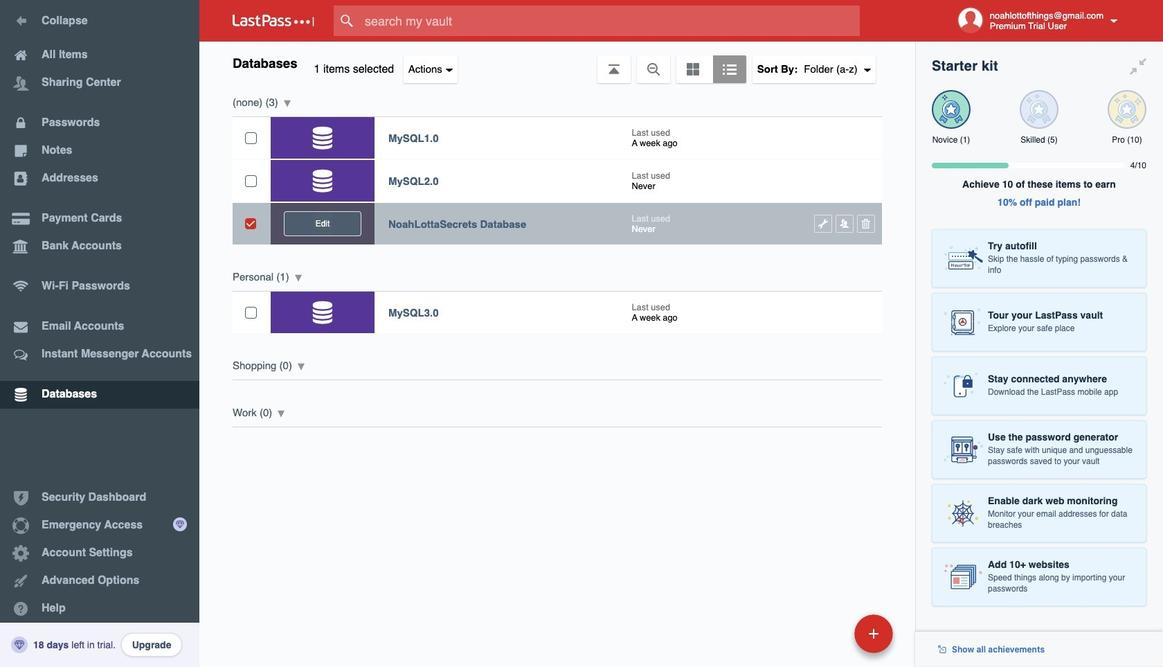 Task type: vqa. For each thing, say whether or not it's contained in the screenshot.
New item element
yes



Task type: locate. For each thing, give the bounding box(es) containing it.
vault options navigation
[[199, 42, 916, 83]]

Search search field
[[334, 6, 887, 36]]

lastpass image
[[233, 15, 314, 27]]

new item element
[[760, 614, 898, 653]]



Task type: describe. For each thing, give the bounding box(es) containing it.
main navigation navigation
[[0, 0, 199, 667]]

new item navigation
[[760, 610, 902, 667]]

search my vault text field
[[334, 6, 887, 36]]



